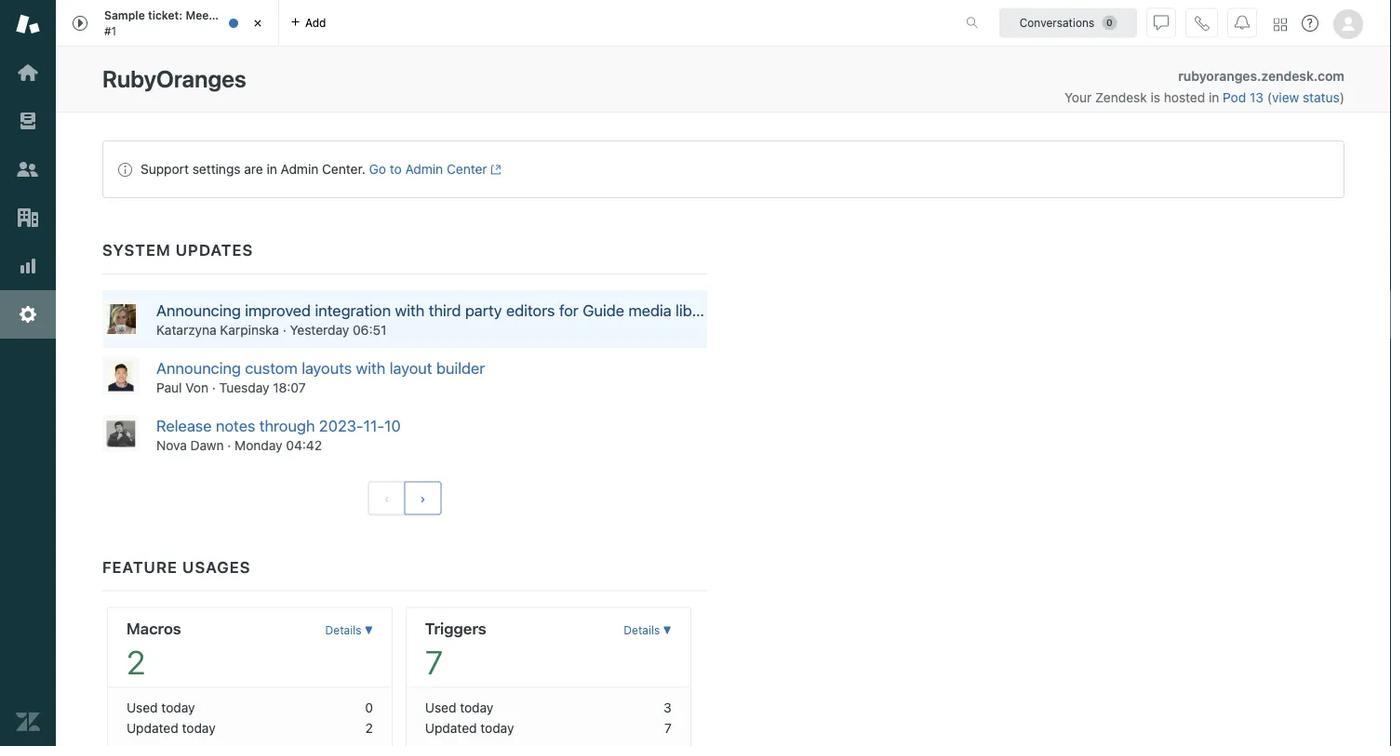 Task type: describe. For each thing, give the bounding box(es) containing it.
7 inside triggers 7
[[425, 642, 443, 681]]

button displays agent's chat status as invisible. image
[[1154, 15, 1169, 30]]

)
[[1340, 90, 1345, 105]]

through
[[259, 416, 315, 435]]

today for 3
[[460, 700, 493, 715]]

paul
[[156, 380, 182, 395]]

library
[[676, 301, 720, 320]]

monday 04:42
[[235, 437, 322, 453]]

tabs tab list
[[56, 0, 946, 47]]

go to admin center
[[369, 161, 487, 177]]

nova
[[156, 437, 187, 453]]

views image
[[16, 109, 40, 133]]

details ▼ for 2
[[325, 624, 373, 637]]

0
[[365, 700, 373, 715]]

add button
[[279, 0, 337, 46]]

support
[[140, 161, 189, 177]]

to
[[390, 161, 402, 177]]

is
[[1151, 90, 1160, 105]]

with for layout
[[356, 359, 386, 377]]

rubyoranges
[[1178, 68, 1257, 84]]

zendesk image
[[16, 710, 40, 734]]

1 horizontal spatial 7
[[664, 720, 672, 735]]

tuesday
[[219, 380, 269, 395]]

2 inside macros 2
[[127, 642, 145, 681]]

used today for 7
[[425, 700, 493, 715]]

details ▼ for 7
[[624, 624, 672, 637]]

tuesday 18:07
[[219, 380, 306, 395]]

notifications image
[[1235, 15, 1250, 30]]

‹ button
[[368, 481, 405, 515]]

center
[[447, 161, 487, 177]]

for
[[559, 301, 579, 320]]

close image
[[248, 14, 267, 33]]

settings
[[192, 161, 241, 177]]

3
[[664, 700, 672, 715]]

13
[[1250, 90, 1264, 105]]

announcing improved integration with third party editors for guide media library
[[156, 301, 720, 320]]

announcing custom layouts with layout builder
[[156, 359, 485, 377]]

with for third
[[395, 301, 425, 320]]

zendesk
[[1095, 90, 1147, 105]]

the
[[216, 9, 234, 22]]

add
[[305, 16, 326, 29]]

updated today for 7
[[425, 720, 514, 735]]

details for 7
[[624, 624, 660, 637]]

status
[[1303, 90, 1340, 105]]

macros
[[127, 619, 181, 637]]

media
[[628, 301, 672, 320]]

1 admin from the left
[[281, 161, 318, 177]]

release notes through 2023-11-10
[[156, 416, 401, 435]]

hosted
[[1164, 90, 1205, 105]]

get help image
[[1302, 15, 1318, 32]]

conversations
[[1019, 16, 1095, 29]]

layout
[[390, 359, 432, 377]]

updated for 7
[[425, 720, 477, 735]]

release
[[156, 416, 212, 435]]

custom
[[245, 359, 298, 377]]

today for 0
[[161, 700, 195, 715]]

updated today for 2
[[127, 720, 216, 735]]

view
[[1272, 90, 1299, 105]]

reporting image
[[16, 254, 40, 278]]

system updates
[[102, 241, 253, 259]]

▼ for 7
[[663, 624, 672, 637]]

von
[[185, 380, 208, 395]]

pod 13 link
[[1223, 90, 1267, 105]]

#1
[[104, 24, 116, 37]]

yesterday
[[290, 322, 349, 338]]

›
[[420, 490, 426, 506]]

view status link
[[1272, 90, 1340, 105]]

paul von
[[156, 380, 208, 395]]

› button
[[404, 481, 441, 515]]

used for 2
[[127, 700, 158, 715]]

notes
[[216, 416, 255, 435]]

sample ticket: meet the ticket #1
[[104, 9, 268, 37]]

details for 2
[[325, 624, 361, 637]]

in inside rubyoranges .zendesk.com your zendesk is hosted in pod 13 ( view status )
[[1209, 90, 1219, 105]]

(
[[1267, 90, 1272, 105]]

are
[[244, 161, 263, 177]]



Task type: locate. For each thing, give the bounding box(es) containing it.
status containing support settings are in admin center.
[[102, 140, 1345, 198]]

▼
[[365, 624, 373, 637], [663, 624, 672, 637]]

0 horizontal spatial with
[[356, 359, 386, 377]]

triggers
[[425, 619, 486, 637]]

ticket
[[237, 9, 268, 22]]

today for 7
[[480, 720, 514, 735]]

updated down macros 2 at the bottom of page
[[127, 720, 178, 735]]

0 horizontal spatial 7
[[425, 642, 443, 681]]

meet
[[186, 9, 213, 22]]

announcing
[[156, 301, 241, 320], [156, 359, 241, 377]]

system
[[102, 241, 171, 259]]

0 vertical spatial with
[[395, 301, 425, 320]]

2 details ▼ from the left
[[624, 624, 672, 637]]

1 vertical spatial 2
[[365, 720, 373, 735]]

1 horizontal spatial details
[[624, 624, 660, 637]]

used
[[127, 700, 158, 715], [425, 700, 456, 715]]

organizations image
[[16, 206, 40, 230]]

zendesk products image
[[1274, 18, 1287, 31]]

macros 2
[[127, 619, 181, 681]]

updates
[[176, 241, 253, 259]]

0 vertical spatial in
[[1209, 90, 1219, 105]]

announcing for announcing custom layouts with layout builder
[[156, 359, 241, 377]]

10
[[384, 416, 401, 435]]

admin right to
[[405, 161, 443, 177]]

0 horizontal spatial updated
[[127, 720, 178, 735]]

tab
[[56, 0, 279, 47]]

used today down macros 2 at the bottom of page
[[127, 700, 195, 715]]

in left the pod
[[1209, 90, 1219, 105]]

announcing up von
[[156, 359, 241, 377]]

rubyoranges .zendesk.com your zendesk is hosted in pod 13 ( view status )
[[1064, 68, 1345, 105]]

updated today down macros 2 at the bottom of page
[[127, 720, 216, 735]]

18:07
[[273, 380, 306, 395]]

used for 7
[[425, 700, 456, 715]]

guide
[[583, 301, 624, 320]]

announcing up katarzyna
[[156, 301, 241, 320]]

used today for 2
[[127, 700, 195, 715]]

builder
[[436, 359, 485, 377]]

1 announcing from the top
[[156, 301, 241, 320]]

main element
[[0, 0, 56, 746]]

1 horizontal spatial 2
[[365, 720, 373, 735]]

2 used from the left
[[425, 700, 456, 715]]

zendesk support image
[[16, 12, 40, 36]]

feature usages
[[102, 557, 251, 576]]

0 horizontal spatial 2
[[127, 642, 145, 681]]

with
[[395, 301, 425, 320], [356, 359, 386, 377]]

0 horizontal spatial used today
[[127, 700, 195, 715]]

go
[[369, 161, 386, 177]]

1 vertical spatial with
[[356, 359, 386, 377]]

with down 06:51
[[356, 359, 386, 377]]

improved
[[245, 301, 311, 320]]

(opens in a new tab) image
[[487, 164, 502, 175]]

in right the are
[[267, 161, 277, 177]]

0 horizontal spatial in
[[267, 161, 277, 177]]

katarzyna
[[156, 322, 216, 338]]

0 horizontal spatial details
[[325, 624, 361, 637]]

your
[[1064, 90, 1092, 105]]

2023-
[[319, 416, 363, 435]]

1 horizontal spatial admin
[[405, 161, 443, 177]]

2 down macros
[[127, 642, 145, 681]]

layouts
[[302, 359, 352, 377]]

0 vertical spatial 2
[[127, 642, 145, 681]]

ticket:
[[148, 9, 183, 22]]

triggers 7
[[425, 619, 486, 681]]

rubyoranges
[[102, 65, 246, 93]]

in inside status
[[267, 161, 277, 177]]

go to admin center link
[[369, 161, 502, 177]]

2
[[127, 642, 145, 681], [365, 720, 373, 735]]

karpinska
[[220, 322, 279, 338]]

▼ up the 0
[[365, 624, 373, 637]]

1 horizontal spatial with
[[395, 301, 425, 320]]

details ▼
[[325, 624, 373, 637], [624, 624, 672, 637]]

details ▼ up 3
[[624, 624, 672, 637]]

sample
[[104, 9, 145, 22]]

0 horizontal spatial updated today
[[127, 720, 216, 735]]

1 horizontal spatial used today
[[425, 700, 493, 715]]

2 down the 0
[[365, 720, 373, 735]]

support settings are in admin center.
[[140, 161, 365, 177]]

7 down 3
[[664, 720, 672, 735]]

1 updated from the left
[[127, 720, 178, 735]]

updated for 2
[[127, 720, 178, 735]]

▼ up 3
[[663, 624, 672, 637]]

dawn
[[190, 437, 224, 453]]

2 admin from the left
[[405, 161, 443, 177]]

1 horizontal spatial used
[[425, 700, 456, 715]]

0 vertical spatial 7
[[425, 642, 443, 681]]

updated down triggers 7
[[425, 720, 477, 735]]

nova dawn
[[156, 437, 224, 453]]

2 ▼ from the left
[[663, 624, 672, 637]]

‹
[[384, 490, 389, 506]]

yesterday 06:51
[[290, 322, 387, 338]]

1 horizontal spatial in
[[1209, 90, 1219, 105]]

2 announcing from the top
[[156, 359, 241, 377]]

1 horizontal spatial details ▼
[[624, 624, 672, 637]]

0 horizontal spatial ▼
[[365, 624, 373, 637]]

2 details from the left
[[624, 624, 660, 637]]

center.
[[322, 161, 365, 177]]

details ▼ up the 0
[[325, 624, 373, 637]]

1 horizontal spatial updated today
[[425, 720, 514, 735]]

announcing for announcing improved integration with third party editors for guide media library
[[156, 301, 241, 320]]

1 horizontal spatial updated
[[425, 720, 477, 735]]

updated
[[127, 720, 178, 735], [425, 720, 477, 735]]

2 used today from the left
[[425, 700, 493, 715]]

1 vertical spatial in
[[267, 161, 277, 177]]

party
[[465, 301, 502, 320]]

tab containing sample ticket: meet the ticket
[[56, 0, 279, 47]]

used down triggers 7
[[425, 700, 456, 715]]

customers image
[[16, 157, 40, 181]]

1 details ▼ from the left
[[325, 624, 373, 637]]

1 vertical spatial 7
[[664, 720, 672, 735]]

updated today
[[127, 720, 216, 735], [425, 720, 514, 735]]

0 horizontal spatial details ▼
[[325, 624, 373, 637]]

0 horizontal spatial used
[[127, 700, 158, 715]]

1 used from the left
[[127, 700, 158, 715]]

status
[[102, 140, 1345, 198]]

1 used today from the left
[[127, 700, 195, 715]]

in
[[1209, 90, 1219, 105], [267, 161, 277, 177]]

1 vertical spatial announcing
[[156, 359, 241, 377]]

1 details from the left
[[325, 624, 361, 637]]

.zendesk.com
[[1257, 68, 1345, 84]]

used down macros 2 at the bottom of page
[[127, 700, 158, 715]]

11-
[[363, 416, 384, 435]]

katarzyna karpinska
[[156, 322, 279, 338]]

admin
[[281, 161, 318, 177], [405, 161, 443, 177]]

conversations button
[[999, 8, 1137, 38]]

with left third at left top
[[395, 301, 425, 320]]

1 updated today from the left
[[127, 720, 216, 735]]

get started image
[[16, 60, 40, 85]]

0 vertical spatial announcing
[[156, 301, 241, 320]]

editors
[[506, 301, 555, 320]]

7 down triggers
[[425, 642, 443, 681]]

today for 2
[[182, 720, 216, 735]]

feature
[[102, 557, 178, 576]]

used today down triggers 7
[[425, 700, 493, 715]]

0 horizontal spatial admin
[[281, 161, 318, 177]]

pod
[[1223, 90, 1246, 105]]

admin left center.
[[281, 161, 318, 177]]

details
[[325, 624, 361, 637], [624, 624, 660, 637]]

2 updated today from the left
[[425, 720, 514, 735]]

7
[[425, 642, 443, 681], [664, 720, 672, 735]]

today
[[161, 700, 195, 715], [460, 700, 493, 715], [182, 720, 216, 735], [480, 720, 514, 735]]

▼ for 2
[[365, 624, 373, 637]]

integration
[[315, 301, 391, 320]]

1 horizontal spatial ▼
[[663, 624, 672, 637]]

2 updated from the left
[[425, 720, 477, 735]]

06:51
[[353, 322, 387, 338]]

04:42
[[286, 437, 322, 453]]

monday
[[235, 437, 282, 453]]

usages
[[182, 557, 251, 576]]

1 ▼ from the left
[[365, 624, 373, 637]]

updated today down triggers 7
[[425, 720, 514, 735]]

admin image
[[16, 302, 40, 327]]

used today
[[127, 700, 195, 715], [425, 700, 493, 715]]

third
[[429, 301, 461, 320]]



Task type: vqa. For each thing, say whether or not it's contained in the screenshot.
1st Admin from right
yes



